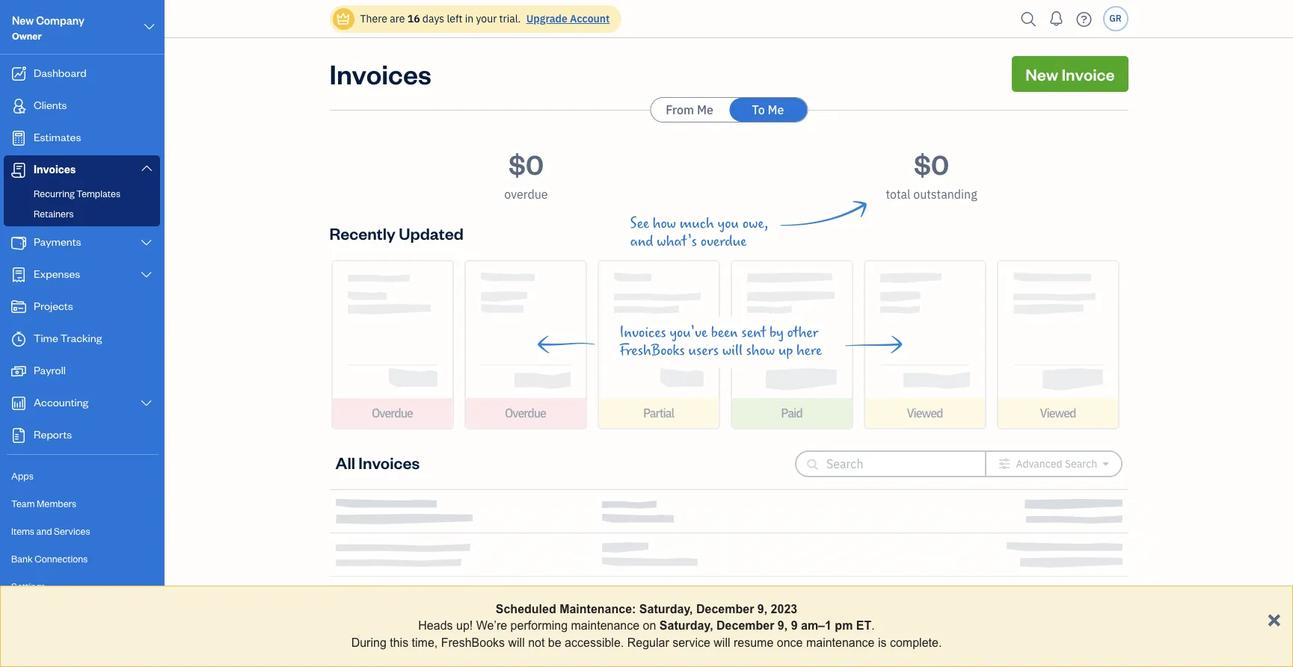 Task type: locate. For each thing, give the bounding box(es) containing it.
overdue
[[504, 187, 548, 202], [701, 233, 747, 251], [372, 406, 413, 421], [505, 406, 546, 421]]

me
[[697, 102, 713, 117], [768, 102, 784, 117]]

viewed
[[907, 406, 943, 421], [1040, 406, 1076, 421]]

see how much you owe, and what's overdue
[[630, 215, 768, 251]]

1 vertical spatial and
[[36, 526, 52, 538]]

0 horizontal spatial new
[[12, 13, 34, 28]]

0 vertical spatial maintenance
[[571, 620, 640, 633]]

you
[[718, 215, 739, 233]]

me inside "link"
[[768, 102, 784, 117]]

1 vertical spatial freshbooks
[[441, 637, 505, 650]]

me right 'from'
[[697, 102, 713, 117]]

recently updated
[[329, 223, 464, 244]]

1 horizontal spatial me
[[768, 102, 784, 117]]

1 vertical spatial maintenance
[[806, 637, 875, 650]]

all invoices
[[335, 452, 420, 473]]

new inside new company owner
[[12, 13, 34, 28]]

expense image
[[10, 268, 28, 283]]

chevron large down image up recurring templates link
[[140, 162, 153, 174]]

and down see
[[630, 233, 653, 251]]

$0 inside $0 total outstanding
[[914, 147, 949, 182]]

1 vertical spatial saturday,
[[660, 620, 713, 633]]

up!
[[456, 620, 473, 633]]

1 chevron large down image from the top
[[140, 162, 153, 174]]

$0 total outstanding
[[886, 147, 977, 202]]

freshbooks down up!
[[441, 637, 505, 650]]

$0 inside $0 overdue
[[508, 147, 544, 182]]

$0 for $0 overdue
[[508, 147, 544, 182]]

items and services
[[11, 526, 90, 538]]

new left invoice
[[1026, 64, 1058, 85]]

9, left 2023
[[757, 604, 767, 616]]

go to help image
[[1072, 8, 1096, 30]]

is
[[878, 637, 887, 650]]

1 vertical spatial chevron large down image
[[140, 269, 153, 281]]

team
[[11, 498, 35, 510]]

invoice image
[[10, 163, 28, 178]]

will inside invoices you've been sent by other freshbooks users will show up here
[[722, 343, 743, 360]]

and inside see how much you owe, and what's overdue
[[630, 233, 653, 251]]

maintenance
[[571, 620, 640, 633], [806, 637, 875, 650]]

trial.
[[499, 12, 521, 25]]

been
[[711, 325, 738, 342]]

new
[[12, 13, 34, 28], [1026, 64, 1058, 85]]

× dialog
[[0, 586, 1293, 668]]

services
[[54, 526, 90, 538]]

1 $0 from the left
[[508, 147, 544, 182]]

invoice
[[1062, 64, 1115, 85]]

owe,
[[742, 215, 768, 233]]

users
[[688, 343, 719, 360]]

chevron large down image inside accounting link
[[140, 398, 153, 410]]

1 me from the left
[[697, 102, 713, 117]]

chevron large down image
[[140, 162, 153, 174], [140, 237, 153, 249]]

am–1
[[801, 620, 832, 633]]

up
[[779, 343, 793, 360]]

1 vertical spatial 9,
[[778, 620, 788, 633]]

outstanding
[[913, 187, 977, 202]]

client image
[[10, 99, 28, 114]]

dashboard link
[[4, 59, 160, 90]]

0 horizontal spatial and
[[36, 526, 52, 538]]

projects
[[34, 299, 73, 313]]

clients
[[34, 98, 67, 112]]

money image
[[10, 364, 28, 379]]

and right items
[[36, 526, 52, 538]]

0 horizontal spatial 9,
[[757, 604, 767, 616]]

0 horizontal spatial freshbooks
[[441, 637, 505, 650]]

$0 for $0 total outstanding
[[914, 147, 949, 182]]

0 vertical spatial and
[[630, 233, 653, 251]]

team members link
[[4, 491, 160, 518]]

payments link
[[4, 228, 160, 259]]

be
[[548, 637, 561, 650]]

will down been
[[722, 343, 743, 360]]

will
[[722, 343, 743, 360], [508, 637, 525, 650], [714, 637, 730, 650]]

connections
[[35, 553, 88, 565]]

chevron large down image for payments
[[140, 237, 153, 249]]

0 vertical spatial new
[[12, 13, 34, 28]]

1 horizontal spatial and
[[630, 233, 653, 251]]

invoices left "you've"
[[620, 325, 666, 342]]

0 vertical spatial freshbooks
[[620, 343, 685, 360]]

all
[[335, 452, 355, 473]]

2 me from the left
[[768, 102, 784, 117]]

0 vertical spatial chevron large down image
[[140, 162, 153, 174]]

0 horizontal spatial viewed
[[907, 406, 943, 421]]

gr button
[[1103, 6, 1128, 31]]

1 horizontal spatial $0
[[914, 147, 949, 182]]

reports link
[[4, 421, 160, 452]]

bank connections
[[11, 553, 88, 565]]

time,
[[412, 637, 438, 650]]

and inside main element
[[36, 526, 52, 538]]

invoices link
[[4, 156, 160, 185]]

×
[[1267, 605, 1281, 633]]

items
[[11, 526, 34, 538]]

recurring templates link
[[7, 185, 157, 203]]

scheduled maintenance: saturday, december 9, 2023 heads up! we're performing maintenance on saturday, december 9, 9 am–1 pm et . during this time, freshbooks will not be accessible. regular service will resume once maintenance is complete.
[[351, 604, 942, 650]]

how
[[653, 215, 676, 233]]

heads
[[418, 620, 453, 633]]

invoices
[[329, 56, 432, 91], [34, 162, 76, 177], [620, 325, 666, 342], [358, 452, 420, 473]]

crown image
[[335, 11, 351, 27]]

new up owner
[[12, 13, 34, 28]]

there are 16 days left in your trial. upgrade account
[[360, 12, 610, 25]]

invoices inside main element
[[34, 162, 76, 177]]

0 vertical spatial 9,
[[757, 604, 767, 616]]

time
[[34, 331, 58, 346]]

invoices right all
[[358, 452, 420, 473]]

1 vertical spatial new
[[1026, 64, 1058, 85]]

0 horizontal spatial $0
[[508, 147, 544, 182]]

saturday,
[[639, 604, 693, 616], [660, 620, 713, 633]]

gr
[[1109, 13, 1122, 24]]

saturday, up service
[[660, 620, 713, 633]]

1 horizontal spatial viewed
[[1040, 406, 1076, 421]]

2 $0 from the left
[[914, 147, 949, 182]]

.
[[871, 620, 875, 633]]

timer image
[[10, 332, 28, 347]]

2 chevron large down image from the top
[[140, 237, 153, 249]]

9,
[[757, 604, 767, 616], [778, 620, 788, 633]]

invoices down the there at the top left of page
[[329, 56, 432, 91]]

from
[[666, 102, 694, 117]]

1 vertical spatial december
[[717, 620, 774, 633]]

main element
[[0, 0, 202, 668]]

are
[[390, 12, 405, 25]]

chevron large down image for expenses
[[140, 269, 153, 281]]

in
[[465, 12, 474, 25]]

and
[[630, 233, 653, 251], [36, 526, 52, 538]]

0 horizontal spatial me
[[697, 102, 713, 117]]

maintenance down 'maintenance:'
[[571, 620, 640, 633]]

time tracking
[[34, 331, 102, 346]]

will right service
[[714, 637, 730, 650]]

partial
[[643, 406, 674, 421]]

chevron large down image inside invoices link
[[140, 162, 153, 174]]

chevron large down image down the retainers link
[[140, 237, 153, 249]]

sent
[[741, 325, 766, 342]]

chevron large down image inside payments link
[[140, 237, 153, 249]]

recurring templates
[[34, 188, 120, 200]]

projects link
[[4, 292, 160, 323]]

payments
[[34, 235, 81, 249]]

1 vertical spatial chevron large down image
[[140, 237, 153, 249]]

chevron large down image
[[143, 18, 156, 36], [140, 269, 153, 281], [140, 398, 153, 410]]

scheduled
[[496, 604, 556, 616]]

freshbooks down "you've"
[[620, 343, 685, 360]]

to
[[752, 102, 765, 117]]

9, left 9
[[778, 620, 788, 633]]

2 vertical spatial chevron large down image
[[140, 398, 153, 410]]

maintenance down pm
[[806, 637, 875, 650]]

saturday, up on
[[639, 604, 693, 616]]

chevron large down image inside expenses link
[[140, 269, 153, 281]]

me right to
[[768, 102, 784, 117]]

new invoice
[[1026, 64, 1115, 85]]

16
[[407, 12, 420, 25]]

1 horizontal spatial new
[[1026, 64, 1058, 85]]

apps
[[11, 470, 33, 482]]

accounting link
[[4, 389, 160, 420]]

1 horizontal spatial freshbooks
[[620, 343, 685, 360]]

expenses link
[[4, 260, 160, 291]]

invoices up recurring
[[34, 162, 76, 177]]

invoices you've been sent by other freshbooks users will show up here
[[620, 325, 822, 360]]



Task type: vqa. For each thing, say whether or not it's contained in the screenshot.
Bank Connections Image
no



Task type: describe. For each thing, give the bounding box(es) containing it.
0 vertical spatial december
[[696, 604, 754, 616]]

report image
[[10, 429, 28, 444]]

total
[[886, 187, 911, 202]]

settings
[[11, 581, 45, 593]]

during
[[351, 637, 387, 650]]

project image
[[10, 300, 28, 315]]

from me
[[666, 102, 713, 117]]

complete.
[[890, 637, 942, 650]]

performing
[[511, 620, 568, 633]]

here
[[796, 343, 822, 360]]

me for from me
[[697, 102, 713, 117]]

freshbooks inside invoices you've been sent by other freshbooks users will show up here
[[620, 343, 685, 360]]

there
[[360, 12, 387, 25]]

new invoice link
[[1012, 56, 1128, 92]]

days
[[422, 12, 444, 25]]

bank connections link
[[4, 547, 160, 573]]

recurring
[[34, 188, 75, 200]]

will left not on the bottom left of page
[[508, 637, 525, 650]]

estimate image
[[10, 131, 28, 146]]

left
[[447, 12, 462, 25]]

time tracking link
[[4, 325, 160, 355]]

maintenance:
[[560, 604, 636, 616]]

1 horizontal spatial 9,
[[778, 620, 788, 633]]

retainers
[[34, 208, 74, 220]]

pm
[[835, 620, 853, 633]]

1 horizontal spatial maintenance
[[806, 637, 875, 650]]

updated
[[399, 223, 464, 244]]

company
[[36, 13, 84, 28]]

0 horizontal spatial maintenance
[[571, 620, 640, 633]]

9
[[791, 620, 798, 633]]

upgrade
[[526, 12, 567, 25]]

settings link
[[4, 574, 160, 601]]

et
[[856, 620, 871, 633]]

payroll
[[34, 363, 66, 378]]

to me link
[[729, 98, 807, 122]]

2 viewed from the left
[[1040, 406, 1076, 421]]

on
[[643, 620, 656, 633]]

notifications image
[[1044, 4, 1068, 34]]

other
[[787, 325, 818, 342]]

paid
[[781, 406, 802, 421]]

dashboard image
[[10, 67, 28, 82]]

1 viewed from the left
[[907, 406, 943, 421]]

payment image
[[10, 236, 28, 251]]

0 vertical spatial saturday,
[[639, 604, 693, 616]]

expenses
[[34, 267, 80, 281]]

once
[[777, 637, 803, 650]]

this
[[390, 637, 408, 650]]

dashboard
[[34, 66, 87, 80]]

by
[[770, 325, 784, 342]]

Search text field
[[826, 452, 961, 476]]

regular
[[627, 637, 669, 650]]

chart image
[[10, 396, 28, 411]]

show
[[746, 343, 775, 360]]

chevron large down image for accounting
[[140, 398, 153, 410]]

you've
[[670, 325, 708, 342]]

to me
[[752, 102, 784, 117]]

$0 overdue
[[504, 147, 548, 202]]

what's
[[657, 233, 697, 251]]

apps link
[[4, 464, 160, 490]]

team members
[[11, 498, 76, 510]]

see
[[630, 215, 649, 233]]

freshbooks inside scheduled maintenance: saturday, december 9, 2023 heads up! we're performing maintenance on saturday, december 9, 9 am–1 pm et . during this time, freshbooks will not be accessible. regular service will resume once maintenance is complete.
[[441, 637, 505, 650]]

estimates
[[34, 130, 81, 144]]

service
[[672, 637, 710, 650]]

members
[[37, 498, 76, 510]]

0 vertical spatial chevron large down image
[[143, 18, 156, 36]]

search image
[[1017, 8, 1041, 30]]

we're
[[476, 620, 507, 633]]

bank
[[11, 553, 33, 565]]

items and services link
[[4, 519, 160, 545]]

me for to me
[[768, 102, 784, 117]]

resume
[[734, 637, 774, 650]]

new for new company owner
[[12, 13, 34, 28]]

owner
[[12, 30, 42, 42]]

payroll link
[[4, 357, 160, 387]]

account
[[570, 12, 610, 25]]

2023
[[771, 604, 797, 616]]

your
[[476, 12, 497, 25]]

invoices inside invoices you've been sent by other freshbooks users will show up here
[[620, 325, 666, 342]]

estimates link
[[4, 123, 160, 154]]

recently
[[329, 223, 396, 244]]

accounting
[[34, 396, 88, 410]]

new for new invoice
[[1026, 64, 1058, 85]]

templates
[[76, 188, 120, 200]]

overdue inside see how much you owe, and what's overdue
[[701, 233, 747, 251]]

× button
[[1267, 605, 1281, 633]]

not
[[528, 637, 545, 650]]

chevron large down image for invoices
[[140, 162, 153, 174]]

accessible.
[[565, 637, 624, 650]]

retainers link
[[7, 205, 157, 223]]



